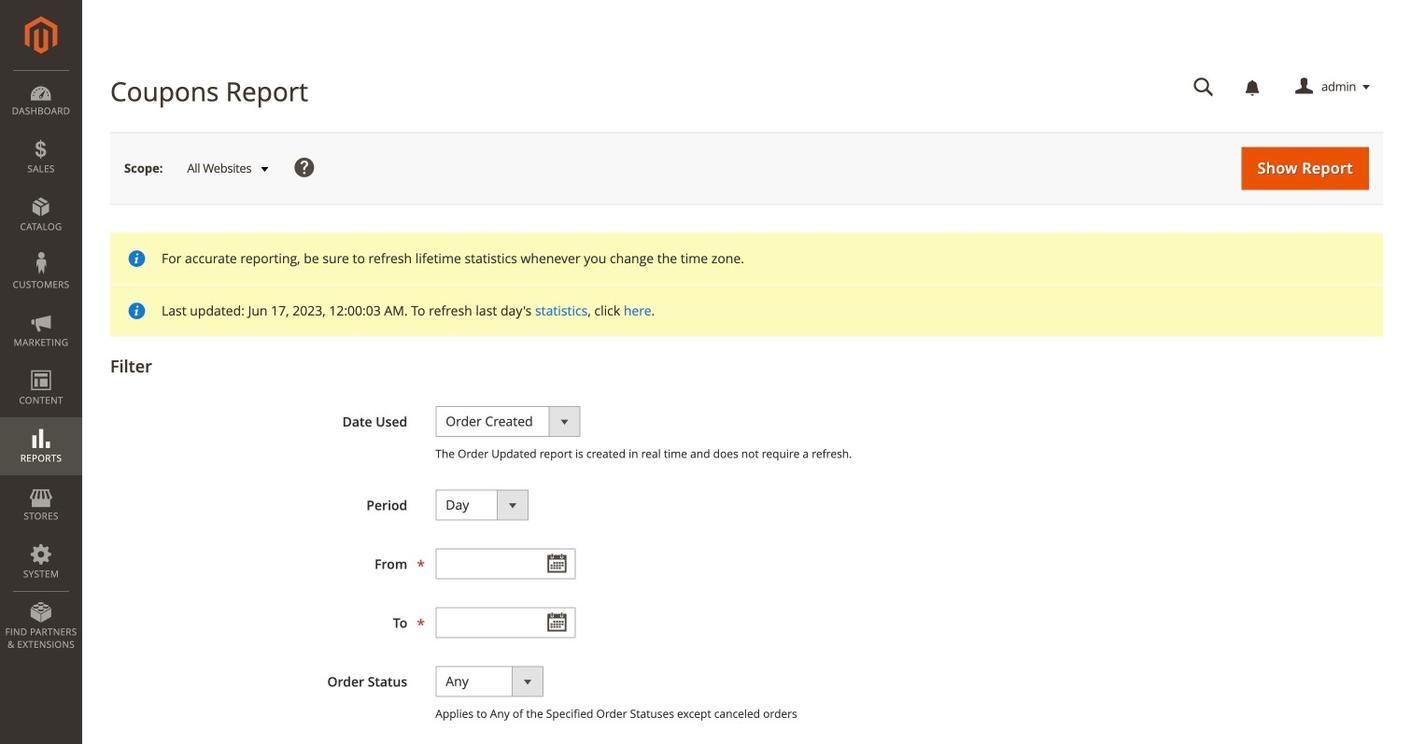 Task type: locate. For each thing, give the bounding box(es) containing it.
None text field
[[436, 549, 576, 580]]

menu bar
[[0, 70, 82, 661]]

None text field
[[1181, 71, 1228, 104], [436, 608, 576, 638], [1181, 71, 1228, 104], [436, 608, 576, 638]]

magento admin panel image
[[25, 16, 57, 54]]



